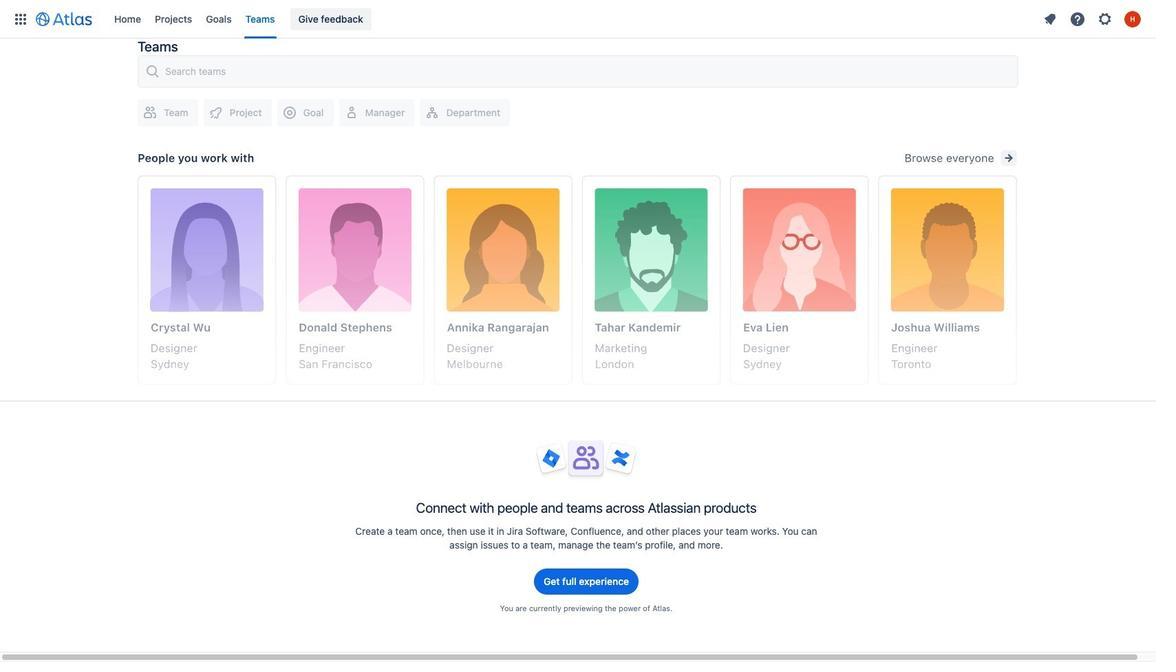 Task type: vqa. For each thing, say whether or not it's contained in the screenshot.
notifications icon
yes



Task type: describe. For each thing, give the bounding box(es) containing it.
notifications image
[[1042, 11, 1058, 27]]

account image
[[1124, 11, 1141, 27]]

switch to... image
[[12, 11, 29, 27]]

Search teams field
[[161, 59, 1012, 84]]

settings image
[[1097, 11, 1113, 27]]

search teams image
[[145, 63, 161, 80]]



Task type: locate. For each thing, give the bounding box(es) containing it.
top element
[[8, 0, 1038, 38]]

help icon image
[[1069, 11, 1086, 27]]

banner
[[0, 0, 1156, 39]]

list
[[107, 0, 1038, 38], [1038, 8, 1148, 30]]



